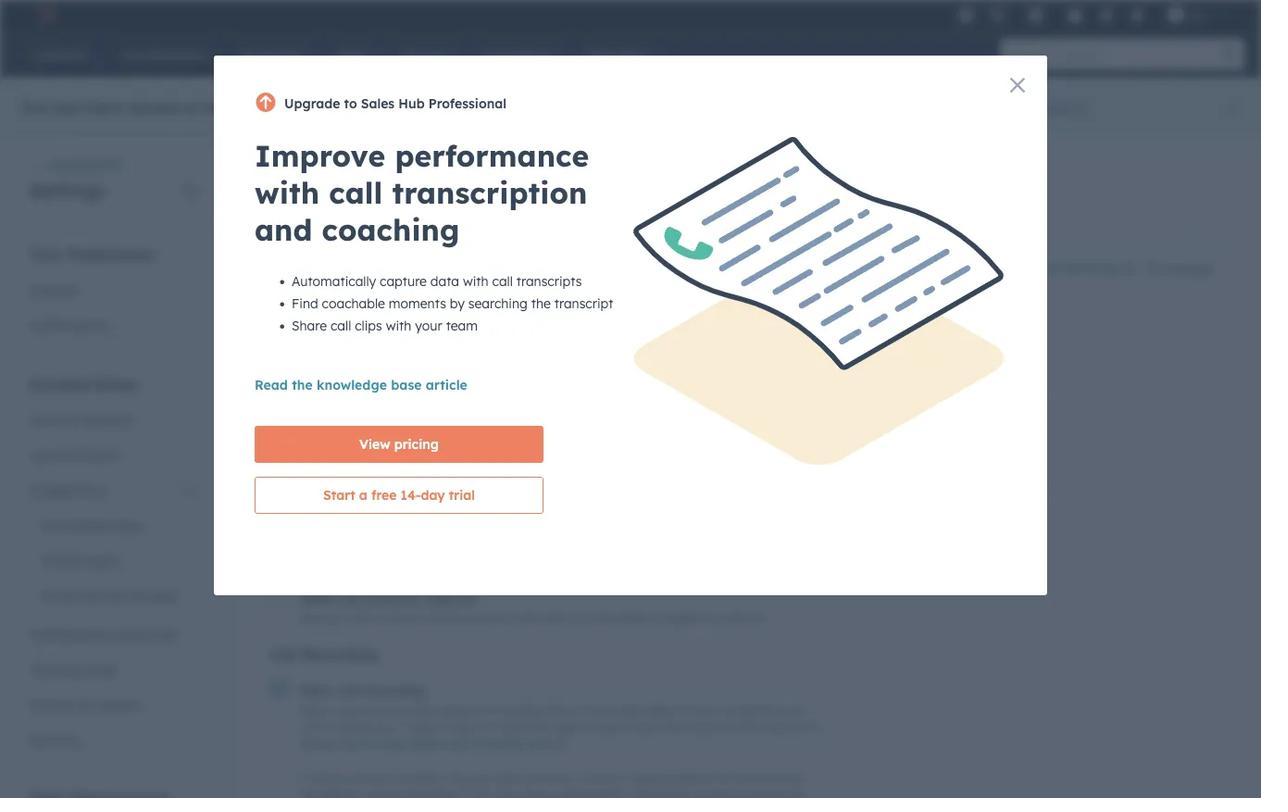 Task type: describe. For each thing, give the bounding box(es) containing it.
off,
[[677, 368, 695, 382]]

quality
[[695, 788, 730, 799]]

call inside . to manage your call integrations, go to
[[300, 284, 321, 300]]

get started setting up your working hours and custom voicemail in call settings.
[[496, 100, 998, 116]]

abc
[[1189, 7, 1210, 22]]

call right if
[[312, 772, 329, 786]]

link opens in a new window image for connected apps
[[549, 287, 562, 300]]

0 vertical spatial will
[[360, 260, 380, 277]]

more
[[378, 737, 407, 751]]

assurance.
[[734, 788, 789, 799]]

claims
[[626, 720, 659, 734]]

your preferences element
[[19, 244, 208, 343]]

private apps
[[41, 553, 119, 569]]

started
[[522, 100, 566, 116]]

service
[[78, 588, 123, 604]]

abc menu
[[953, 0, 1240, 30]]

abc button
[[1157, 0, 1238, 30]]

1 horizontal spatial custom
[[574, 443, 613, 457]]

logged
[[664, 612, 700, 625]]

user call settings link
[[1004, 259, 1139, 281]]

options for edit options organize how your team logs activities by providing custom meeting and call types. use these custom activity types to report on which calls and meetings are most successful in your sales process.
[[525, 421, 573, 437]]

call inside navigation
[[447, 211, 471, 227]]

provider
[[471, 368, 515, 382]]

related
[[437, 704, 474, 717]]

the inside make call outcome required requires users to select the outcome of a call when it is completed or logged on a record.
[[425, 612, 442, 625]]

laws. inside many countries have laws related to recording calls. you are responsible for your compliance with call recording laws. hubspot does not indemnify against legal claims that may arise from use of this feature.
[[373, 720, 399, 734]]

account defaults link
[[19, 403, 208, 438]]

edit options organize how your team logs activities by providing custom meeting and call types. use these custom activity types to report on which calls and meetings are most successful in your sales process.
[[299, 421, 792, 490]]

link opens in a new window image inside the user call settings link
[[1123, 264, 1136, 277]]

account for account defaults
[[30, 412, 79, 428]]

marketplace downloads link
[[19, 618, 208, 653]]

default
[[321, 788, 358, 799]]

upgrade image
[[959, 8, 975, 25]]

hear
[[546, 772, 570, 786]]

track call and meeting types
[[299, 422, 484, 438]]

hours for and
[[720, 100, 756, 116]]

the
[[299, 788, 318, 799]]

most
[[635, 460, 661, 474]]

to inside . to manage your call integrations, go to
[[425, 284, 437, 300]]

learn more about call recording laws.
[[343, 737, 554, 751]]

on inside edit options organize how your team logs activities by providing custom meeting and call types. use these custom activity types to report on which calls and meetings are most successful in your sales process.
[[464, 460, 477, 474]]

users
[[347, 612, 375, 625]]

meetings
[[563, 460, 611, 474]]

tracking code link
[[19, 653, 208, 688]]

marketplaces image
[[1028, 8, 1045, 25]]

logs
[[431, 443, 452, 457]]

0 horizontal spatial consent
[[361, 788, 402, 799]]

0 horizontal spatial settings
[[30, 178, 105, 202]]

calling icon button
[[982, 3, 1014, 27]]

sales
[[760, 460, 786, 474]]

calls
[[514, 460, 537, 474]]

of inside make call outcome required requires users to select the outcome of a call when it is completed or logged on a record.
[[495, 612, 505, 625]]

or
[[650, 612, 661, 625]]

setting
[[570, 100, 612, 116]]

now
[[52, 98, 83, 116]]

0 horizontal spatial calling
[[409, 368, 443, 382]]

voicemail
[[837, 100, 897, 116]]

to left user
[[988, 260, 1001, 277]]

for inside if call recording is enabled, inbound callers will hear a consent message before the call connects. the default consent message is "this call is being recorded for training and quality assurance. b
[[610, 788, 625, 799]]

your down 'use'
[[733, 460, 756, 474]]

record.
[[730, 612, 766, 625]]

notifications image
[[1129, 8, 1146, 25]]

using
[[496, 260, 529, 277]]

call left when
[[518, 612, 536, 625]]

users & teams link
[[19, 438, 208, 473]]

options for edit options
[[434, 514, 482, 530]]

call right user
[[1038, 260, 1063, 277]]

does
[[451, 720, 476, 734]]

may
[[687, 720, 710, 734]]

for inside allow hubspot calling as a provider for making calls. when turned off, other calling integrations can still be used.
[[518, 368, 533, 382]]

calls. inside many countries have laws related to recording calls. you are responsible for your compliance with call recording laws. hubspot does not indemnify against legal claims that may arise from use of this feature.
[[544, 704, 569, 717]]

to right apply
[[421, 260, 434, 277]]

"this
[[467, 788, 492, 799]]

allow hubspot calling as a provider for making calls. when turned off, other calling integrations can still be used.
[[329, 368, 763, 398]]

transcription
[[645, 211, 724, 227]]

recording down not
[[470, 737, 523, 751]]

phone
[[866, 260, 905, 277]]

track call outcomes
[[270, 513, 397, 530]]

working for your
[[665, 100, 716, 116]]

these
[[764, 443, 792, 457]]

and inside if call recording is enabled, inbound callers will hear a consent message before the call connects. the default consent message is "this call is being recorded for training and quality assurance. b
[[671, 788, 691, 799]]

0 vertical spatial hubspot
[[533, 260, 587, 277]]

your inside . to manage your call integrations, go to
[[270, 284, 297, 300]]

track for track call and meeting types
[[299, 422, 334, 438]]

to inside many countries have laws related to recording calls. you are responsible for your compliance with call recording laws. hubspot does not indemnify against legal claims that may arise from use of this feature.
[[477, 704, 488, 717]]

integrations button
[[19, 473, 208, 508]]

use
[[741, 443, 761, 457]]

gary orlando image
[[1168, 6, 1185, 23]]

link opens in a new window image for learn more about call recording laws.
[[557, 740, 568, 751]]

of inside many countries have laws related to recording calls. you are responsible for your compliance with call recording laws. hubspot does not indemnify against legal claims that may arise from use of this feature.
[[791, 720, 802, 734]]

& for consent
[[78, 697, 87, 713]]

for inside many countries have laws related to recording calls. you are responsible for your compliance with call recording laws. hubspot does not indemnify against legal claims that may arise from use of this feature.
[[678, 704, 692, 717]]

link opens in a new window image for learn more
[[1075, 103, 1088, 116]]

notifications link
[[19, 308, 208, 343]]

hubspot image
[[33, 4, 56, 26]]

have for countries
[[383, 704, 408, 717]]

as
[[446, 368, 458, 382]]

private apps link
[[19, 543, 208, 579]]

custom for &
[[338, 98, 394, 116]]

marketplace
[[30, 627, 105, 643]]

custom for and
[[787, 100, 834, 116]]

about
[[410, 737, 443, 751]]

close image
[[1228, 103, 1239, 114]]

security link
[[19, 723, 208, 758]]

0 vertical spatial connected apps
[[441, 284, 546, 300]]

when
[[607, 368, 637, 382]]

edit options
[[404, 514, 482, 530]]

account.
[[679, 260, 731, 277]]

a inside if call recording is enabled, inbound callers will hear a consent message before the call connects. the default consent message is "this call is being recorded for training and quality assurance. b
[[573, 772, 580, 786]]

1 vertical spatial custom
[[299, 460, 338, 474]]

calling icon image
[[990, 7, 1006, 24]]

recording
[[303, 645, 378, 664]]

2 horizontal spatial calling
[[729, 368, 763, 382]]

settings.
[[941, 100, 994, 116]]

a left record.
[[720, 612, 727, 625]]

1 manage from the left
[[752, 260, 803, 277]]

search button
[[1214, 39, 1245, 70]]

own
[[838, 260, 863, 277]]

to inside make call outcome required requires users to select the outcome of a call when it is completed or logged on a record.
[[378, 612, 389, 625]]

defaults
[[83, 412, 134, 428]]

0 vertical spatial apps
[[514, 284, 546, 300]]

is left enabled, in the bottom of the page
[[385, 772, 394, 786]]

if call recording is enabled, inbound callers will hear a consent message before the call connects. the default consent message is "this call is being recorded for training and quality assurance. b
[[299, 772, 806, 799]]

calls. inside allow hubspot calling as a provider for making calls. when turned off, other calling integrations can still be used.
[[578, 368, 604, 382]]

downloads
[[109, 627, 177, 643]]

call up countries
[[337, 683, 360, 699]]

and inside transcription and analysis button
[[728, 211, 751, 227]]

1 horizontal spatial connected apps link
[[441, 283, 566, 305]]

your left own
[[807, 260, 834, 277]]

more
[[1039, 100, 1072, 116]]

0 vertical spatial types
[[449, 422, 484, 438]]

when
[[539, 612, 567, 625]]

apply
[[383, 260, 417, 277]]

countries
[[331, 704, 379, 717]]

call down process.
[[309, 513, 331, 530]]

1 horizontal spatial consent
[[583, 772, 624, 786]]

providing
[[522, 443, 571, 457]]

requires
[[299, 612, 344, 625]]

0 vertical spatial outcome
[[364, 591, 420, 607]]

analysis
[[755, 211, 805, 227]]

1 horizontal spatial settings
[[1066, 260, 1119, 277]]

settings image
[[1098, 8, 1115, 25]]

recording up indemnify
[[491, 704, 541, 717]]

edit options button for track call and meeting types
[[495, 418, 599, 442]]

notifications
[[30, 317, 109, 334]]

marketplaces button
[[1017, 0, 1056, 30]]

security
[[30, 732, 79, 749]]

which
[[480, 460, 510, 474]]

0 horizontal spatial in
[[634, 260, 645, 277]]

configurations
[[475, 211, 570, 227]]

connects.
[[755, 772, 805, 786]]

learn more link
[[998, 100, 1091, 119]]

connected inside account setup "element"
[[41, 517, 107, 534]]

select
[[392, 612, 422, 625]]

your down track call and meeting types
[[374, 443, 398, 457]]



Task type: locate. For each thing, give the bounding box(es) containing it.
1 vertical spatial calls.
[[544, 704, 569, 717]]

to inside edit options organize how your team logs activities by providing custom meeting and call types. use these custom activity types to report on which calls and meetings are most successful in your sales process.
[[415, 460, 426, 474]]

apps for private apps link
[[88, 553, 119, 569]]

0 horizontal spatial the
[[425, 612, 442, 625]]

calls. up against
[[544, 704, 569, 717]]

& inside alert
[[321, 98, 333, 116]]

1 vertical spatial .
[[566, 284, 569, 300]]

your
[[635, 100, 662, 116], [648, 260, 676, 277], [807, 260, 834, 277], [270, 284, 297, 300], [374, 443, 398, 457], [733, 460, 756, 474], [696, 704, 719, 717]]

numbers,
[[908, 260, 965, 277]]

working for to
[[203, 98, 267, 116]]

call inside edit options organize how your team logs activities by providing custom meeting and call types. use these custom activity types to report on which calls and meetings are most successful in your sales process.
[[685, 443, 703, 457]]

tracking
[[30, 662, 81, 678]]

turned
[[640, 368, 674, 382]]

account up account defaults
[[30, 375, 90, 393]]

. for .
[[566, 284, 569, 300]]

0 vertical spatial calls.
[[578, 368, 604, 382]]

hubspot up can
[[359, 368, 406, 382]]

connected up private apps
[[41, 517, 107, 534]]

types
[[449, 422, 484, 438], [383, 460, 412, 474]]

team
[[401, 443, 428, 457]]

dashboard
[[49, 157, 121, 173]]

0 horizontal spatial to
[[735, 260, 749, 277]]

navigation
[[270, 196, 832, 244]]

users & teams
[[30, 447, 120, 463]]

legal
[[598, 720, 623, 734]]

0 vertical spatial learn
[[998, 100, 1035, 116]]

the up quality
[[715, 772, 732, 786]]

0 vertical spatial connected apps link
[[441, 283, 566, 305]]

0 horizontal spatial connected apps
[[41, 517, 141, 534]]

you inside alert
[[19, 98, 48, 116]]

navigation containing phone numbers
[[270, 196, 832, 244]]

1 vertical spatial laws.
[[527, 737, 554, 751]]

to
[[183, 98, 199, 116], [421, 260, 434, 277], [988, 260, 1001, 277], [425, 284, 437, 300], [415, 460, 426, 474], [378, 612, 389, 625], [477, 704, 488, 717]]

apps up service
[[88, 553, 119, 569]]

outcome up select
[[364, 591, 420, 607]]

hubspot inside many countries have laws related to recording calls. you are responsible for your compliance with call recording laws. hubspot does not indemnify against legal claims that may arise from use of this feature.
[[402, 720, 448, 734]]

with
[[786, 704, 808, 717]]

you now have access to working hours & custom voicemail! alert
[[0, 80, 1262, 135]]

everyone
[[437, 260, 493, 277]]

. down these settings will apply to everyone using hubspot calling in your account. to manage your own phone numbers, go to
[[566, 284, 569, 300]]

1 horizontal spatial in
[[721, 460, 730, 474]]

0 horizontal spatial you
[[19, 98, 48, 116]]

2 vertical spatial in
[[721, 460, 730, 474]]

are left most
[[614, 460, 631, 474]]

settings right user
[[1066, 260, 1119, 277]]

recording up "laws"
[[363, 683, 425, 699]]

1 horizontal spatial connected
[[441, 284, 510, 300]]

0 horizontal spatial on
[[464, 460, 477, 474]]

marketplace downloads
[[30, 627, 177, 643]]

1 vertical spatial hubspot
[[359, 368, 406, 382]]

1 vertical spatial on
[[703, 612, 717, 625]]

for left training at the bottom of page
[[610, 788, 625, 799]]

1 horizontal spatial message
[[627, 772, 675, 786]]

go right numbers,
[[968, 260, 984, 277]]

have for now
[[88, 98, 124, 116]]

0 vertical spatial in
[[901, 100, 911, 116]]

to right account.
[[735, 260, 749, 277]]

0 vertical spatial edit options button
[[495, 418, 599, 442]]

learn for learn more
[[998, 100, 1035, 116]]

types inside edit options organize how your team logs activities by providing custom meeting and call types. use these custom activity types to report on which calls and meetings are most successful in your sales process.
[[383, 460, 412, 474]]

call configurations
[[447, 211, 570, 227]]

learn
[[998, 100, 1035, 116], [343, 737, 375, 751]]

of down the "with"
[[791, 720, 802, 734]]

2 account from the top
[[30, 412, 79, 428]]

custom
[[574, 443, 613, 457], [299, 460, 338, 474]]

feature.
[[299, 737, 340, 751]]

in right voicemail
[[901, 100, 911, 116]]

the down required
[[425, 612, 442, 625]]

. inside . to manage your call integrations, go to
[[1139, 260, 1142, 277]]

1 vertical spatial are
[[595, 704, 612, 717]]

message
[[627, 772, 675, 786], [405, 788, 453, 799]]

to right users
[[378, 612, 389, 625]]

are up legal
[[595, 704, 612, 717]]

2 horizontal spatial &
[[321, 98, 333, 116]]

1 horizontal spatial connected apps
[[441, 284, 546, 300]]

1 horizontal spatial laws.
[[527, 737, 554, 751]]

account for account setup
[[30, 375, 90, 393]]

activity
[[341, 460, 380, 474]]

1 vertical spatial go
[[405, 284, 421, 300]]

allow for allow call recording
[[299, 683, 334, 699]]

a left when
[[508, 612, 515, 625]]

1 vertical spatial options
[[434, 514, 482, 530]]

have right now
[[88, 98, 124, 116]]

recording down countries
[[320, 720, 370, 734]]

transcription and analysis button
[[596, 197, 831, 243]]

of left when
[[495, 612, 505, 625]]

1 vertical spatial of
[[791, 720, 802, 734]]

required
[[423, 591, 477, 607]]

manage inside . to manage your call integrations, go to
[[1163, 260, 1213, 277]]

a up recorded
[[573, 772, 580, 786]]

your left account.
[[648, 260, 676, 277]]

is
[[580, 612, 588, 625], [385, 772, 394, 786], [456, 788, 464, 799], [516, 788, 524, 799]]

1 horizontal spatial for
[[610, 788, 625, 799]]

2 to from the left
[[1145, 260, 1159, 277]]

manage
[[752, 260, 803, 277], [1163, 260, 1213, 277]]

1 vertical spatial connected apps
[[41, 517, 141, 534]]

0 horizontal spatial go
[[405, 284, 421, 300]]

learn more about call recording laws. link
[[343, 737, 571, 754]]

callers
[[490, 772, 524, 786]]

enabled,
[[397, 772, 441, 786]]

if
[[299, 772, 308, 786]]

up
[[615, 100, 631, 116]]

custom left voicemail!
[[338, 98, 394, 116]]

. for . to manage your call integrations, go to
[[1139, 260, 1142, 277]]

have left "laws"
[[383, 704, 408, 717]]

0 horizontal spatial connected apps link
[[19, 508, 208, 543]]

types.
[[706, 443, 738, 457]]

call left settings.
[[915, 100, 938, 116]]

compliance
[[722, 704, 782, 717]]

0 horizontal spatial hours
[[272, 98, 317, 116]]

. to manage your call integrations, go to
[[270, 260, 1213, 300]]

2 vertical spatial hubspot
[[402, 720, 448, 734]]

1 horizontal spatial you
[[572, 704, 592, 717]]

0 vertical spatial settings
[[30, 178, 105, 202]]

link opens in a new window image inside learn more link
[[1075, 103, 1088, 116]]

edit inside edit options button
[[404, 514, 430, 530]]

0 horizontal spatial options
[[434, 514, 482, 530]]

in inside alert
[[901, 100, 911, 116]]

1 account from the top
[[30, 375, 90, 393]]

1 vertical spatial edit options button
[[404, 511, 508, 535]]

. right user call settings
[[1139, 260, 1142, 277]]

& right the users
[[68, 447, 77, 463]]

track
[[299, 422, 334, 438], [270, 513, 305, 530]]

1 vertical spatial allow
[[299, 683, 334, 699]]

1 horizontal spatial of
[[791, 720, 802, 734]]

&
[[321, 98, 333, 116], [68, 447, 77, 463], [78, 697, 87, 713]]

0 horizontal spatial learn
[[343, 737, 375, 751]]

on right logged
[[703, 612, 717, 625]]

your down these
[[270, 284, 297, 300]]

go down apply
[[405, 284, 421, 300]]

consent up recorded
[[583, 772, 624, 786]]

0 horizontal spatial outcome
[[364, 591, 420, 607]]

calls. left when
[[578, 368, 604, 382]]

meeting up team
[[393, 422, 445, 438]]

will inside if call recording is enabled, inbound callers will hear a consent message before the call connects. the default consent message is "this call is being recorded for training and quality assurance. b
[[527, 772, 543, 786]]

1 vertical spatial consent
[[361, 788, 402, 799]]

use
[[770, 720, 788, 734]]

a inside allow hubspot calling as a provider for making calls. when turned off, other calling integrations can still be used.
[[461, 368, 468, 382]]

laws. up more
[[373, 720, 399, 734]]

0 horizontal spatial calls.
[[544, 704, 569, 717]]

learn inside you now have access to working hours & custom voicemail! alert
[[998, 100, 1035, 116]]

link opens in a new window image for connected apps
[[549, 283, 562, 305]]

from
[[742, 720, 767, 734]]

on down activities at the bottom of page
[[464, 460, 477, 474]]

1 horizontal spatial &
[[78, 697, 87, 713]]

edit right outcomes
[[404, 514, 430, 530]]

1 vertical spatial edit
[[404, 514, 430, 530]]

by
[[506, 443, 519, 457]]

1 horizontal spatial on
[[703, 612, 717, 625]]

email service provider link
[[19, 579, 208, 614]]

link opens in a new window image for learn more
[[1075, 101, 1088, 119]]

help button
[[1060, 0, 1091, 30]]

private
[[41, 553, 84, 569]]

privacy
[[30, 697, 74, 713]]

recording inside if call recording is enabled, inbound callers will hear a consent message before the call connects. the default consent message is "this call is being recorded for training and quality assurance. b
[[332, 772, 382, 786]]

and
[[760, 100, 783, 116], [728, 211, 751, 227], [364, 422, 389, 438], [662, 443, 682, 457], [540, 460, 560, 474], [671, 788, 691, 799]]

search image
[[1223, 48, 1236, 61]]

connected apps up private apps
[[41, 517, 141, 534]]

call inside many countries have laws related to recording calls. you are responsible for your compliance with call recording laws. hubspot does not indemnify against legal claims that may arise from use of this feature.
[[299, 720, 317, 734]]

1 vertical spatial for
[[678, 704, 692, 717]]

is down inbound
[[456, 788, 464, 799]]

0 horizontal spatial are
[[595, 704, 612, 717]]

1 horizontal spatial calls.
[[578, 368, 604, 382]]

your inside you now have access to working hours & custom voicemail! alert
[[635, 100, 662, 116]]

0 horizontal spatial types
[[383, 460, 412, 474]]

your up may
[[696, 704, 719, 717]]

apps down using
[[514, 284, 546, 300]]

options inside edit options organize how your team logs activities by providing custom meeting and call types. use these custom activity types to report on which calls and meetings are most successful in your sales process.
[[525, 421, 573, 437]]

1 vertical spatial connected
[[41, 517, 107, 534]]

call up assurance.
[[735, 772, 752, 786]]

to right the user call settings link
[[1145, 260, 1159, 277]]

and inside you now have access to working hours & custom voicemail! alert
[[760, 100, 783, 116]]

edit for edit options
[[404, 514, 430, 530]]

make
[[299, 591, 334, 607]]

to inside . to manage your call integrations, go to
[[1145, 260, 1159, 277]]

edit inside edit options organize how your team logs activities by providing custom meeting and call types. use these custom activity types to report on which calls and meetings are most successful in your sales process.
[[495, 421, 521, 437]]

2 manage from the left
[[1163, 260, 1213, 277]]

allow up many at the bottom of the page
[[299, 683, 334, 699]]

1 vertical spatial learn
[[343, 737, 375, 751]]

notifications button
[[1122, 0, 1154, 30]]

0 vertical spatial on
[[464, 460, 477, 474]]

learn left more
[[998, 100, 1035, 116]]

working right up
[[665, 100, 716, 116]]

edit for edit options organize how your team logs activities by providing custom meeting and call types. use these custom activity types to report on which calls and meetings are most successful in your sales process.
[[495, 421, 521, 437]]

integrations
[[30, 482, 105, 498]]

is down callers
[[516, 788, 524, 799]]

0 vertical spatial the
[[425, 612, 442, 625]]

0 vertical spatial are
[[614, 460, 631, 474]]

learn down countries
[[343, 737, 375, 751]]

recording up default
[[332, 772, 382, 786]]

the inside if call recording is enabled, inbound callers will hear a consent message before the call connects. the default consent message is "this call is being recorded for training and quality assurance. b
[[715, 772, 732, 786]]

edit options button up providing
[[495, 418, 599, 442]]

for left 'making'
[[518, 368, 533, 382]]

in inside edit options organize how your team logs activities by providing custom meeting and call types. use these custom activity types to report on which calls and meetings are most successful in your sales process.
[[721, 460, 730, 474]]

0 horizontal spatial connected
[[41, 517, 107, 534]]

to down team
[[415, 460, 426, 474]]

0 horizontal spatial meeting
[[393, 422, 445, 438]]

0 horizontal spatial of
[[495, 612, 505, 625]]

0 horizontal spatial message
[[405, 788, 453, 799]]

general
[[30, 282, 77, 298]]

link opens in a new window image for user call settings
[[1123, 259, 1136, 281]]

edit options button down report
[[404, 511, 508, 535]]

your inside many countries have laws related to recording calls. you are responsible for your compliance with call recording laws. hubspot does not indemnify against legal claims that may arise from use of this feature.
[[696, 704, 719, 717]]

2 horizontal spatial in
[[901, 100, 911, 116]]

be
[[438, 384, 451, 398]]

1 vertical spatial the
[[715, 772, 732, 786]]

1 vertical spatial will
[[527, 772, 543, 786]]

message up training at the bottom of page
[[627, 772, 675, 786]]

laws
[[411, 704, 434, 717]]

working
[[203, 98, 267, 116], [665, 100, 716, 116]]

these settings will apply to everyone using hubspot calling in your account. to manage your own phone numbers, go to
[[270, 260, 1004, 277]]

1 vertical spatial have
[[383, 704, 408, 717]]

inbound
[[444, 772, 487, 786]]

settings down dashboard link
[[30, 178, 105, 202]]

meeting inside edit options organize how your team logs activities by providing custom meeting and call types. use these custom activity types to report on which calls and meetings are most successful in your sales process.
[[616, 443, 659, 457]]

for up that
[[678, 704, 692, 717]]

numbers
[[338, 211, 394, 227]]

types up activities at the bottom of page
[[449, 422, 484, 438]]

0 vertical spatial connected
[[441, 284, 510, 300]]

before
[[678, 772, 712, 786]]

voicemail!
[[399, 98, 478, 116]]

0 vertical spatial meeting
[[393, 422, 445, 438]]

many countries have laws related to recording calls. you are responsible for your compliance with call recording laws. hubspot does not indemnify against legal claims that may arise from use of this feature.
[[299, 704, 824, 751]]

privacy & consent link
[[19, 688, 208, 723]]

learn for learn more about call recording laws.
[[343, 737, 375, 751]]

you inside many countries have laws related to recording calls. you are responsible for your compliance with call recording laws. hubspot does not indemnify against legal claims that may arise from use of this feature.
[[572, 704, 592, 717]]

integrations,
[[325, 284, 401, 300]]

in left account.
[[634, 260, 645, 277]]

to inside alert
[[183, 98, 199, 116]]

you up against
[[572, 704, 592, 717]]

call inside you now have access to working hours & custom voicemail! alert
[[915, 100, 938, 116]]

on inside make call outcome required requires users to select the outcome of a call when it is completed or logged on a record.
[[703, 612, 717, 625]]

teams
[[80, 447, 120, 463]]

call down callers
[[495, 788, 513, 799]]

allow inside allow hubspot calling as a provider for making calls. when turned off, other calling integrations can still be used.
[[329, 368, 356, 382]]

connected apps inside account setup "element"
[[41, 517, 141, 534]]

help image
[[1067, 8, 1084, 25]]

2 vertical spatial apps
[[88, 553, 119, 569]]

allow for allow hubspot calling as a provider for making calls. when turned off, other calling integrations can still be used.
[[329, 368, 356, 382]]

call up users
[[338, 591, 360, 607]]

in down types.
[[721, 460, 730, 474]]

the
[[425, 612, 442, 625], [715, 772, 732, 786]]

account up the users
[[30, 412, 79, 428]]

0 vertical spatial account
[[30, 375, 90, 393]]

to down everyone
[[425, 284, 437, 300]]

1 horizontal spatial options
[[525, 421, 573, 437]]

go inside . to manage your call integrations, go to
[[405, 284, 421, 300]]

to up not
[[477, 704, 488, 717]]

allow
[[329, 368, 356, 382], [299, 683, 334, 699]]

recorded
[[560, 788, 607, 799]]

hubspot up about
[[402, 720, 448, 734]]

track down process.
[[270, 513, 305, 530]]

edit options button for track call outcomes
[[404, 511, 508, 535]]

1 horizontal spatial types
[[449, 422, 484, 438]]

link opens in a new window image inside learn more about call recording laws. link
[[557, 740, 568, 751]]

call left recording
[[270, 645, 298, 664]]

options up providing
[[525, 421, 573, 437]]

custom up meetings
[[574, 443, 613, 457]]

being
[[527, 788, 557, 799]]

have inside many countries have laws related to recording calls. you are responsible for your compliance with call recording laws. hubspot does not indemnify against legal claims that may arise from use of this feature.
[[383, 704, 408, 717]]

0 horizontal spatial working
[[203, 98, 267, 116]]

used.
[[454, 384, 481, 398]]

in
[[901, 100, 911, 116], [634, 260, 645, 277], [721, 460, 730, 474]]

1 to from the left
[[735, 260, 749, 277]]

settings link
[[1095, 5, 1118, 25]]

& up calling
[[321, 98, 333, 116]]

email service provider
[[41, 588, 178, 604]]

types down team
[[383, 460, 412, 474]]

0 vertical spatial you
[[19, 98, 48, 116]]

1 vertical spatial settings
[[1066, 260, 1119, 277]]

is inside make call outcome required requires users to select the outcome of a call when it is completed or logged on a record.
[[580, 612, 588, 625]]

message down enabled, in the bottom of the page
[[405, 788, 453, 799]]

hours for &
[[272, 98, 317, 116]]

custom up process.
[[299, 460, 338, 474]]

call down many at the bottom of the page
[[299, 720, 317, 734]]

are inside many countries have laws related to recording calls. you are responsible for your compliance with call recording laws. hubspot does not indemnify against legal claims that may arise from use of this feature.
[[595, 704, 612, 717]]

call up how
[[338, 422, 361, 438]]

1 vertical spatial meeting
[[616, 443, 659, 457]]

0 horizontal spatial laws.
[[373, 720, 399, 734]]

0 vertical spatial laws.
[[373, 720, 399, 734]]

hubspot link
[[22, 4, 69, 26]]

against
[[555, 720, 595, 734]]

is right it in the left of the page
[[580, 612, 588, 625]]

0 vertical spatial allow
[[329, 368, 356, 382]]

link opens in a new window image inside learn more link
[[1075, 101, 1088, 119]]

are inside edit options organize how your team logs activities by providing custom meeting and call types. use these custom activity types to report on which calls and meetings are most successful in your sales process.
[[614, 460, 631, 474]]

account setup element
[[19, 374, 208, 758]]

1 horizontal spatial to
[[1145, 260, 1159, 277]]

0 vertical spatial for
[[518, 368, 533, 382]]

your preferences
[[30, 245, 155, 264]]

outcome
[[364, 591, 420, 607], [445, 612, 491, 625]]

& for teams
[[68, 447, 77, 463]]

track up organize
[[299, 422, 334, 438]]

1 horizontal spatial go
[[968, 260, 984, 277]]

0 vertical spatial consent
[[583, 772, 624, 786]]

will up being
[[527, 772, 543, 786]]

edit up the by
[[495, 421, 521, 437]]

a right as
[[461, 368, 468, 382]]

apps down integrations button
[[110, 517, 141, 534]]

2 horizontal spatial for
[[678, 704, 692, 717]]

1 horizontal spatial custom
[[787, 100, 834, 116]]

1 horizontal spatial calling
[[590, 260, 630, 277]]

1 horizontal spatial the
[[715, 772, 732, 786]]

have inside alert
[[88, 98, 124, 116]]

call down does
[[447, 737, 466, 751]]

0 vertical spatial track
[[299, 422, 334, 438]]

link opens in a new window image
[[1075, 101, 1088, 119], [1123, 259, 1136, 281], [1123, 264, 1136, 277], [549, 283, 562, 305]]

0 horizontal spatial will
[[360, 260, 380, 277]]

0 horizontal spatial custom
[[299, 460, 338, 474]]

connected apps link down using
[[441, 283, 566, 305]]

these
[[270, 260, 305, 277]]

1 vertical spatial outcome
[[445, 612, 491, 625]]

process.
[[299, 477, 342, 490]]

hubspot inside allow hubspot calling as a provider for making calls. when turned off, other calling integrations can still be used.
[[359, 368, 406, 382]]

laws. down indemnify
[[527, 737, 554, 751]]

allow up integrations
[[329, 368, 356, 382]]

to right access
[[183, 98, 199, 116]]

outcome down required
[[445, 612, 491, 625]]

Search HubSpot search field
[[1002, 39, 1229, 70]]

0 vertical spatial &
[[321, 98, 333, 116]]

link opens in a new window image
[[1075, 103, 1088, 116], [549, 287, 562, 300], [557, 737, 568, 754], [557, 740, 568, 751]]

track for track call outcomes
[[270, 513, 305, 530]]

organize
[[299, 443, 346, 457]]

0 vertical spatial message
[[627, 772, 675, 786]]

apps for the leftmost connected apps link
[[110, 517, 141, 534]]

0 vertical spatial options
[[525, 421, 573, 437]]



Task type: vqa. For each thing, say whether or not it's contained in the screenshot.
bottom Apps
yes



